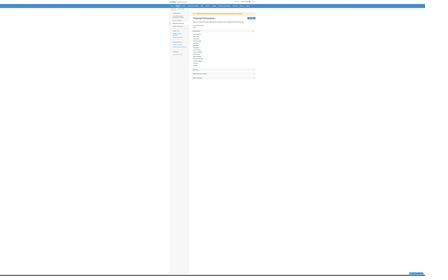 Task type: vqa. For each thing, say whether or not it's contained in the screenshot.
the link
no



Task type: locate. For each thing, give the bounding box(es) containing it.
environmental,
[[231, 21, 240, 22]]

coupa verified link
[[237, 11, 246, 13]]

service/time
[[251, 7, 260, 9]]

social,
[[241, 21, 245, 22]]

1 horizontal spatial profile
[[235, 7, 240, 9]]

performance
[[299, 7, 308, 9]]

governance
[[231, 23, 238, 24]]

catalogs
[[283, 7, 289, 9]]

invoices
[[274, 7, 280, 9]]

asn link
[[267, 6, 273, 9]]

us
[[233, 72, 235, 73]]

environmental, social, governance & diversity
[[231, 21, 246, 24]]

tell us what you think button
[[231, 72, 244, 74]]

0 vertical spatial profile
[[235, 7, 240, 9]]

verified
[[242, 11, 246, 13]]

add-ons link
[[319, 6, 327, 9]]

invoices link
[[273, 6, 281, 9]]

diversity
[[240, 23, 246, 24]]

1 vertical spatial profile
[[231, 11, 235, 13]]

navigation
[[313, 0, 341, 4]]

feedback
[[231, 68, 238, 70]]

profile right your
[[231, 11, 235, 13]]

you
[[239, 72, 241, 73]]

alert
[[256, 16, 341, 21]]

profile up coupa
[[235, 7, 240, 9]]

business performance
[[292, 7, 308, 9]]

environmental, social, governance & diversity link
[[227, 20, 253, 25]]

profile
[[235, 7, 240, 9], [231, 11, 235, 13]]



Task type: describe. For each thing, give the bounding box(es) containing it.
service/time sheets
[[251, 7, 265, 9]]

add-
[[320, 7, 324, 9]]

your profile link
[[228, 11, 235, 13]]

setup
[[329, 7, 333, 9]]

orders link
[[242, 6, 249, 9]]

home
[[228, 7, 232, 9]]

orders
[[243, 7, 248, 9]]

what
[[235, 72, 238, 73]]

profile link
[[234, 6, 241, 9]]

sourcing
[[311, 7, 317, 9]]

home link
[[227, 6, 234, 9]]

coupa supplier portal image
[[225, 0, 251, 5]]

your
[[228, 11, 231, 13]]

add-ons
[[320, 7, 326, 9]]

your profile
[[228, 11, 235, 13]]

coupa
[[237, 11, 241, 13]]

think
[[241, 72, 244, 73]]

ons
[[324, 7, 326, 9]]

0 horizontal spatial profile
[[231, 11, 235, 13]]

&
[[239, 23, 240, 24]]

business
[[292, 7, 298, 9]]

tell
[[231, 72, 233, 73]]

business performance link
[[291, 6, 309, 9]]

coupa verified
[[237, 11, 246, 13]]

service/time sheets link
[[250, 6, 267, 9]]

setup link
[[328, 6, 335, 9]]

sourcing link
[[310, 6, 319, 9]]

tell us what you think
[[231, 72, 244, 73]]

sheets
[[261, 7, 265, 9]]

asn
[[268, 7, 271, 9]]

catalogs link
[[282, 6, 290, 9]]



